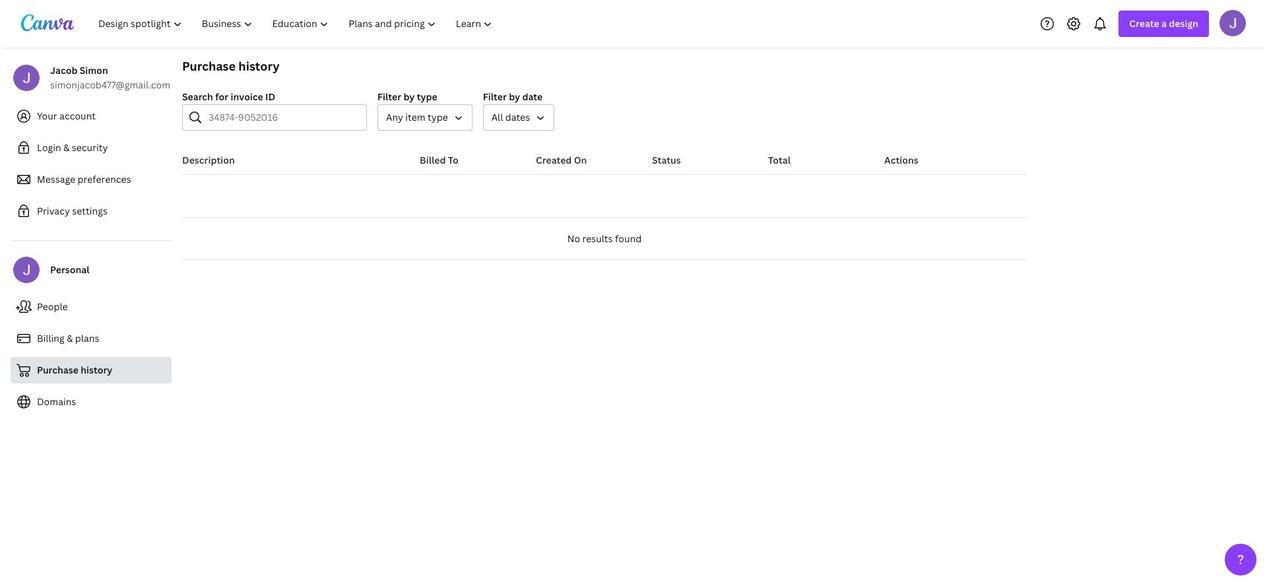 Task type: vqa. For each thing, say whether or not it's contained in the screenshot.
the bottommost the for
no



Task type: locate. For each thing, give the bounding box(es) containing it.
jacob simon image
[[1220, 10, 1246, 36]]

None button
[[378, 104, 473, 131], [483, 104, 555, 131], [378, 104, 473, 131], [483, 104, 555, 131]]



Task type: describe. For each thing, give the bounding box(es) containing it.
top level navigation element
[[90, 11, 504, 37]]

34874-9052016 text field
[[209, 105, 358, 130]]



